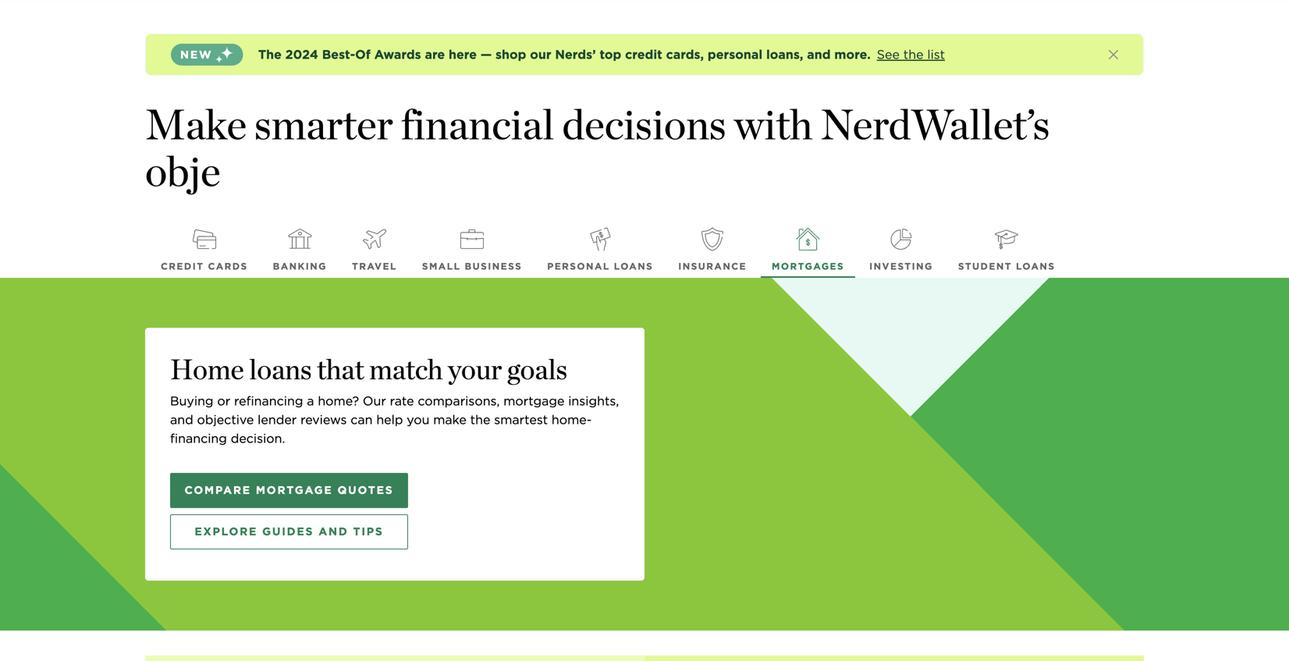 Task type: vqa. For each thing, say whether or not it's contained in the screenshot.
the topmost by-
no



Task type: locate. For each thing, give the bounding box(es) containing it.
2 horizontal spatial and
[[807, 47, 831, 62]]

small business button
[[410, 220, 535, 278]]

0 horizontal spatial mortgage
[[256, 484, 333, 497]]

make
[[145, 99, 247, 150]]

mortgage
[[504, 394, 565, 409], [256, 484, 333, 497]]

loans
[[249, 353, 312, 386]]

1 vertical spatial the
[[471, 412, 491, 428]]

insurance
[[679, 261, 747, 272]]

smartest
[[494, 412, 548, 428]]

credit
[[625, 47, 663, 62]]

and for awards
[[807, 47, 831, 62]]

1 loans from the left
[[614, 261, 654, 272]]

here
[[449, 47, 477, 62]]

and left more.
[[807, 47, 831, 62]]

guides
[[262, 525, 314, 538]]

1 horizontal spatial and
[[319, 525, 349, 538]]

top
[[600, 47, 622, 62]]

cards,
[[666, 47, 704, 62]]

smarter
[[255, 99, 393, 150]]

a
[[307, 394, 314, 409]]

our
[[530, 47, 552, 62]]

reviews
[[301, 412, 347, 428]]

nerds'
[[555, 47, 596, 62]]

small
[[422, 261, 461, 272]]

2 loans from the left
[[1017, 261, 1056, 272]]

the
[[904, 47, 924, 62], [471, 412, 491, 428]]

make smarter financial decisions with nerdwallet's objec
[[145, 99, 1051, 197]]

personal loans
[[547, 261, 654, 272]]

student
[[959, 261, 1013, 272]]

credit cards
[[161, 261, 248, 272]]

2024
[[285, 47, 318, 62]]

financial
[[401, 99, 555, 150]]

home loans that match your goals buying or refinancing a home? our rate comparisons, mortgage insights, and objective lender reviews can help you make the smartest home- financing decision.
[[170, 353, 619, 446]]

banking
[[273, 261, 327, 272]]

match
[[369, 353, 443, 386]]

and inside home loans that match your goals buying or refinancing a home? our rate comparisons, mortgage insights, and objective lender reviews can help you make the smartest home- financing decision.
[[170, 412, 193, 428]]

goals
[[507, 353, 568, 386]]

the inside home loans that match your goals buying or refinancing a home? our rate comparisons, mortgage insights, and objective lender reviews can help you make the smartest home- financing decision.
[[471, 412, 491, 428]]

loans right student
[[1017, 261, 1056, 272]]

loans for student loans
[[1017, 261, 1056, 272]]

the down comparisons,
[[471, 412, 491, 428]]

and left tips
[[319, 525, 349, 538]]

decision.
[[231, 431, 285, 446]]

1 vertical spatial and
[[170, 412, 193, 428]]

small business
[[422, 261, 523, 272]]

explore guides and tips link
[[170, 515, 408, 550]]

and down buying
[[170, 412, 193, 428]]

—
[[481, 47, 492, 62]]

home?
[[318, 394, 359, 409]]

compare mortgage quotes
[[185, 484, 394, 497]]

buying
[[170, 394, 214, 409]]

explore
[[195, 525, 258, 538]]

0 horizontal spatial the
[[471, 412, 491, 428]]

banking button
[[260, 220, 340, 278]]

loans right the personal
[[614, 261, 654, 272]]

financing
[[170, 431, 227, 446]]

credit
[[161, 261, 204, 272]]

the left list
[[904, 47, 924, 62]]

1 horizontal spatial the
[[904, 47, 924, 62]]

make
[[433, 412, 467, 428]]

1 horizontal spatial mortgage
[[504, 394, 565, 409]]

refinancing
[[234, 394, 303, 409]]

0 vertical spatial and
[[807, 47, 831, 62]]

lender
[[258, 412, 297, 428]]

0 vertical spatial mortgage
[[504, 394, 565, 409]]

mortgage up smartest
[[504, 394, 565, 409]]

tab list
[[148, 220, 1148, 278]]

mortgages
[[772, 261, 845, 272]]

personal loans button
[[535, 220, 666, 278]]

our
[[363, 394, 386, 409]]

home-
[[552, 412, 592, 428]]

0 horizontal spatial loans
[[614, 261, 654, 272]]

mortgage up explore guides and tips
[[256, 484, 333, 497]]

insurance button
[[666, 220, 760, 278]]

1 horizontal spatial loans
[[1017, 261, 1056, 272]]

loans
[[614, 261, 654, 272], [1017, 261, 1056, 272]]

that
[[317, 353, 364, 386]]

and
[[807, 47, 831, 62], [170, 412, 193, 428], [319, 525, 349, 538]]

0 horizontal spatial and
[[170, 412, 193, 428]]

compare
[[185, 484, 251, 497]]

you
[[407, 412, 430, 428]]

investing button
[[857, 220, 946, 278]]



Task type: describe. For each thing, give the bounding box(es) containing it.
nerdwallet's
[[821, 99, 1051, 150]]

insights,
[[569, 394, 619, 409]]

can
[[351, 412, 373, 428]]

business
[[465, 261, 523, 272]]

travel button
[[340, 220, 410, 278]]

loans,
[[767, 47, 804, 62]]

awards
[[374, 47, 421, 62]]

tab list containing credit cards
[[148, 220, 1148, 278]]

new
[[180, 48, 213, 61]]

personal
[[547, 261, 610, 272]]

student loans
[[959, 261, 1056, 272]]

tips
[[353, 525, 384, 538]]

best-
[[322, 47, 355, 62]]

with
[[734, 99, 813, 150]]

or
[[217, 394, 230, 409]]

travel
[[352, 261, 397, 272]]

cards
[[208, 261, 248, 272]]

list
[[928, 47, 946, 62]]

see the list link
[[877, 47, 946, 62]]

the 2024 best-of awards are here — shop our nerds' top credit cards, personal loans, and more. see the list
[[258, 47, 946, 62]]

investing
[[870, 261, 934, 272]]

decisions
[[563, 99, 727, 150]]

comparisons,
[[418, 394, 500, 409]]

compare mortgage quotes link
[[170, 473, 408, 508]]

credit cards button
[[148, 220, 260, 278]]

are
[[425, 47, 445, 62]]

quotes
[[338, 484, 394, 497]]

0 vertical spatial the
[[904, 47, 924, 62]]

see
[[877, 47, 900, 62]]

more.
[[835, 47, 871, 62]]

1 vertical spatial mortgage
[[256, 484, 333, 497]]

student loans button
[[946, 220, 1068, 278]]

rate
[[390, 394, 414, 409]]

explore guides and tips
[[195, 525, 384, 538]]

objec
[[145, 146, 240, 197]]

loans for personal loans
[[614, 261, 654, 272]]

2 vertical spatial and
[[319, 525, 349, 538]]

objective
[[197, 412, 254, 428]]

mortgages button
[[760, 220, 857, 278]]

the
[[258, 47, 282, 62]]

and for your
[[170, 412, 193, 428]]

of
[[355, 47, 371, 62]]

shop
[[496, 47, 527, 62]]

personal
[[708, 47, 763, 62]]

home
[[170, 353, 244, 386]]

mortgage inside home loans that match your goals buying or refinancing a home? our rate comparisons, mortgage insights, and objective lender reviews can help you make the smartest home- financing decision.
[[504, 394, 565, 409]]

your
[[448, 353, 502, 386]]

help
[[377, 412, 403, 428]]

objective ratings and reviews element
[[145, 146, 240, 197]]



